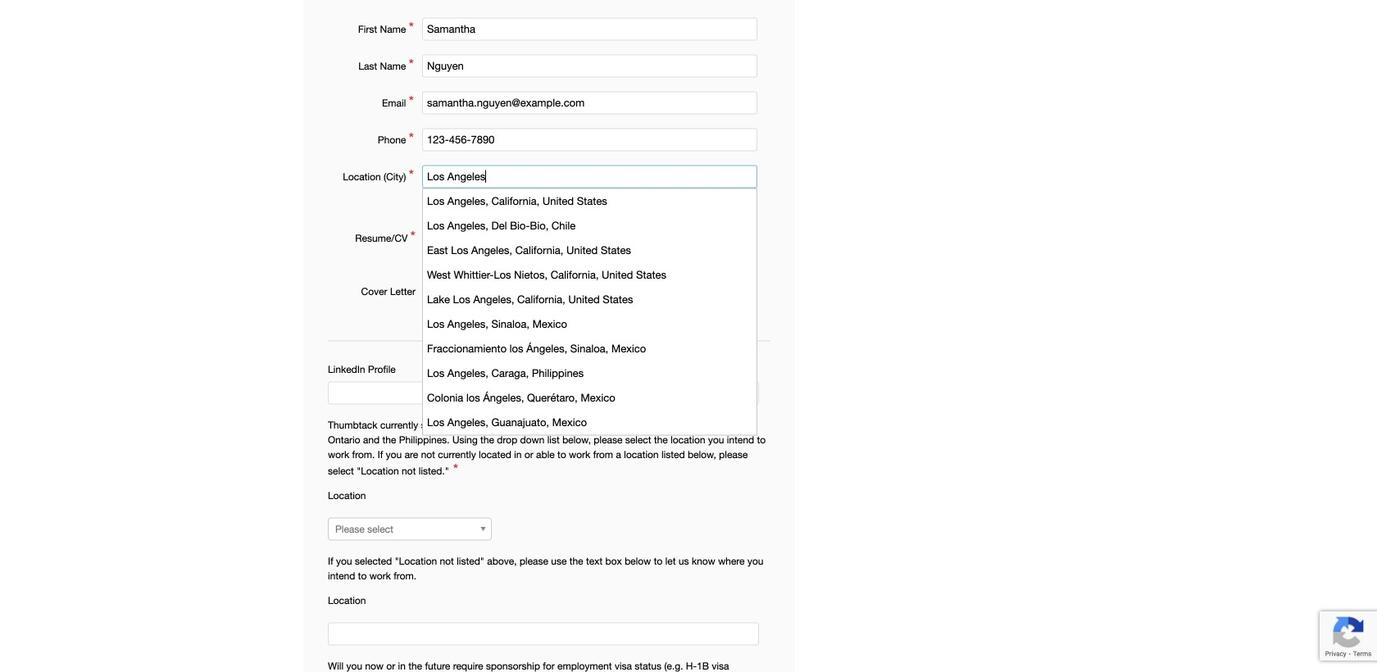Task type: vqa. For each thing, say whether or not it's contained in the screenshot.
text box
yes



Task type: locate. For each thing, give the bounding box(es) containing it.
option
[[423, 189, 757, 213], [423, 213, 757, 238], [423, 238, 757, 263], [423, 263, 757, 287], [423, 287, 757, 312], [423, 312, 757, 336], [423, 336, 757, 361], [423, 361, 757, 386], [423, 386, 757, 410], [423, 410, 757, 435]]

None text field
[[422, 18, 757, 41], [422, 54, 757, 77], [422, 128, 757, 151], [422, 18, 757, 41], [422, 54, 757, 77], [422, 128, 757, 151]]

6 option from the top
[[423, 312, 757, 336]]

None text field
[[422, 91, 757, 114], [422, 165, 757, 188], [328, 382, 759, 404], [328, 623, 759, 645], [422, 91, 757, 114], [422, 165, 757, 188], [328, 382, 759, 404], [328, 623, 759, 645]]

2 option from the top
[[423, 213, 757, 238]]

5 option from the top
[[423, 287, 757, 312]]

8 option from the top
[[423, 361, 757, 386]]



Task type: describe. For each thing, give the bounding box(es) containing it.
10 option from the top
[[423, 410, 757, 435]]

1 option from the top
[[423, 189, 757, 213]]

7 option from the top
[[423, 336, 757, 361]]

9 option from the top
[[423, 386, 757, 410]]

3 option from the top
[[423, 238, 757, 263]]

results list box
[[422, 188, 757, 436]]

4 option from the top
[[423, 263, 757, 287]]



